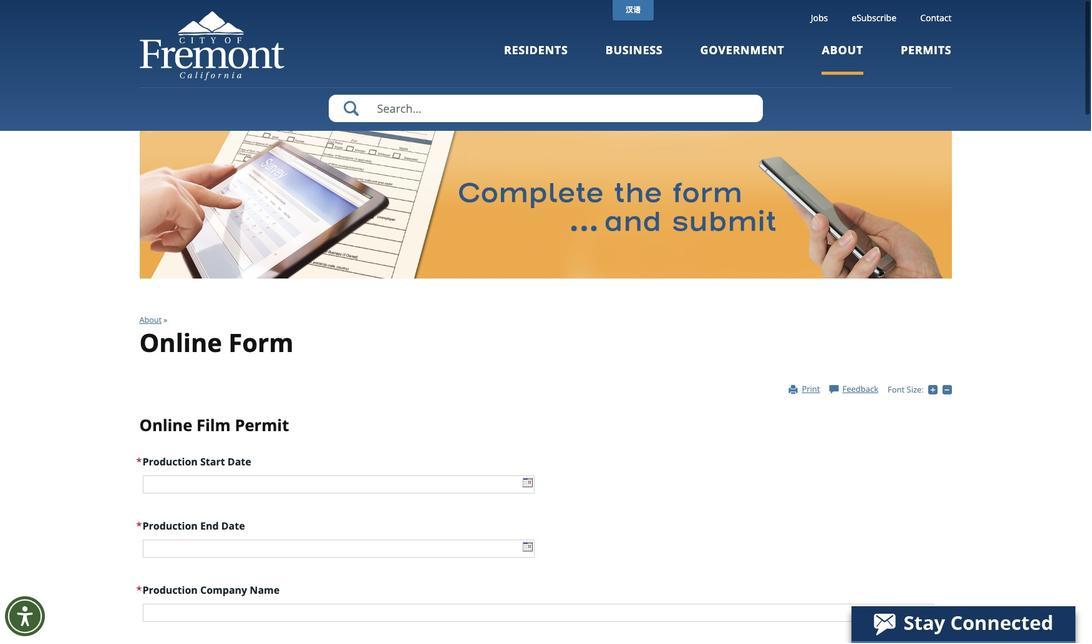 Task type: describe. For each thing, give the bounding box(es) containing it.
contact link
[[920, 12, 952, 24]]

permits
[[901, 42, 952, 57]]

production for production end date
[[143, 520, 198, 533]]

* for * production end date
[[136, 520, 142, 533]]

esubscribe
[[852, 12, 897, 24]]

2 online from the top
[[139, 415, 192, 437]]

residents link
[[504, 42, 568, 75]]

stay connected image
[[852, 607, 1074, 642]]

+
[[938, 384, 942, 395]]

residents
[[504, 42, 568, 57]]

font size: link
[[888, 384, 924, 396]]

about for about online form
[[139, 315, 162, 326]]

online film permit
[[139, 415, 289, 437]]

* for * production company name
[[136, 584, 142, 598]]

Production End Date text field
[[143, 540, 534, 558]]

* production start date
[[136, 455, 251, 469]]

print
[[802, 384, 820, 395]]

jobs link
[[811, 12, 828, 24]]

+ link
[[928, 384, 942, 395]]

- link
[[942, 384, 954, 395]]

production for production start date
[[143, 455, 198, 469]]

date for production start date
[[228, 455, 251, 469]]

1 vertical spatial about link
[[139, 315, 162, 326]]

font
[[888, 384, 905, 396]]

permit
[[235, 415, 289, 437]]

* production company name
[[136, 584, 280, 598]]

government link
[[700, 42, 784, 75]]

business
[[606, 42, 663, 57]]



Task type: vqa. For each thing, say whether or not it's contained in the screenshot.
the stay connected image
yes



Task type: locate. For each thing, give the bounding box(es) containing it.
form
[[229, 326, 294, 360]]

end
[[200, 520, 219, 533]]

production left start
[[143, 455, 198, 469]]

0 vertical spatial *
[[136, 455, 142, 469]]

font size:
[[888, 384, 924, 396]]

1 * from the top
[[136, 455, 142, 469]]

person's hand clicking on online survey on tablet and hand holding mobile device and text that reads "complete the form ... and submit" image
[[139, 131, 952, 279]]

feedback
[[843, 384, 878, 395]]

contact
[[920, 12, 952, 24]]

size:
[[907, 384, 924, 396]]

online
[[139, 326, 222, 360], [139, 415, 192, 437]]

production left company
[[143, 584, 198, 598]]

feedback link
[[829, 384, 878, 395]]

about inside the about online form
[[139, 315, 162, 326]]

esubscribe link
[[852, 12, 897, 24]]

* for * production start date
[[136, 455, 142, 469]]

about link
[[822, 42, 863, 75], [139, 315, 162, 326]]

columnusercontrol1 main content
[[136, 42, 954, 644]]

print link
[[789, 384, 820, 395]]

business link
[[606, 42, 663, 75]]

date for production end date
[[221, 520, 245, 533]]

government
[[700, 42, 784, 57]]

Search text field
[[328, 95, 763, 122]]

production
[[143, 455, 198, 469], [143, 520, 198, 533], [143, 584, 198, 598]]

2 production from the top
[[143, 520, 198, 533]]

0 vertical spatial date
[[228, 455, 251, 469]]

3 * from the top
[[136, 584, 142, 598]]

1 vertical spatial date
[[221, 520, 245, 533]]

2 * from the top
[[136, 520, 142, 533]]

0 vertical spatial online
[[139, 326, 222, 360]]

Production Start Date text field
[[143, 476, 534, 494]]

1 online from the top
[[139, 326, 222, 360]]

about for about
[[822, 42, 863, 57]]

start
[[200, 455, 225, 469]]

date
[[228, 455, 251, 469], [221, 520, 245, 533]]

Production Company Name text field
[[143, 604, 934, 623]]

production left end
[[143, 520, 198, 533]]

name
[[250, 584, 280, 598]]

about
[[822, 42, 863, 57], [139, 315, 162, 326]]

1 horizontal spatial about link
[[822, 42, 863, 75]]

2 vertical spatial *
[[136, 584, 142, 598]]

about online form
[[139, 315, 294, 360]]

jobs
[[811, 12, 828, 24]]

production for production company name
[[143, 584, 198, 598]]

1 horizontal spatial about
[[822, 42, 863, 57]]

company
[[200, 584, 247, 598]]

film
[[196, 415, 231, 437]]

0 vertical spatial about link
[[822, 42, 863, 75]]

1 vertical spatial about
[[139, 315, 162, 326]]

0 horizontal spatial about
[[139, 315, 162, 326]]

2 vertical spatial production
[[143, 584, 198, 598]]

0 vertical spatial production
[[143, 455, 198, 469]]

1 production from the top
[[143, 455, 198, 469]]

date right start
[[228, 455, 251, 469]]

0 horizontal spatial about link
[[139, 315, 162, 326]]

1 vertical spatial *
[[136, 520, 142, 533]]

permits link
[[901, 42, 952, 75]]

online inside the about online form
[[139, 326, 222, 360]]

*
[[136, 455, 142, 469], [136, 520, 142, 533], [136, 584, 142, 598]]

-
[[952, 384, 954, 395]]

1 vertical spatial production
[[143, 520, 198, 533]]

1 vertical spatial online
[[139, 415, 192, 437]]

0 vertical spatial about
[[822, 42, 863, 57]]

date right end
[[221, 520, 245, 533]]

3 production from the top
[[143, 584, 198, 598]]

* production end date
[[136, 520, 245, 533]]



